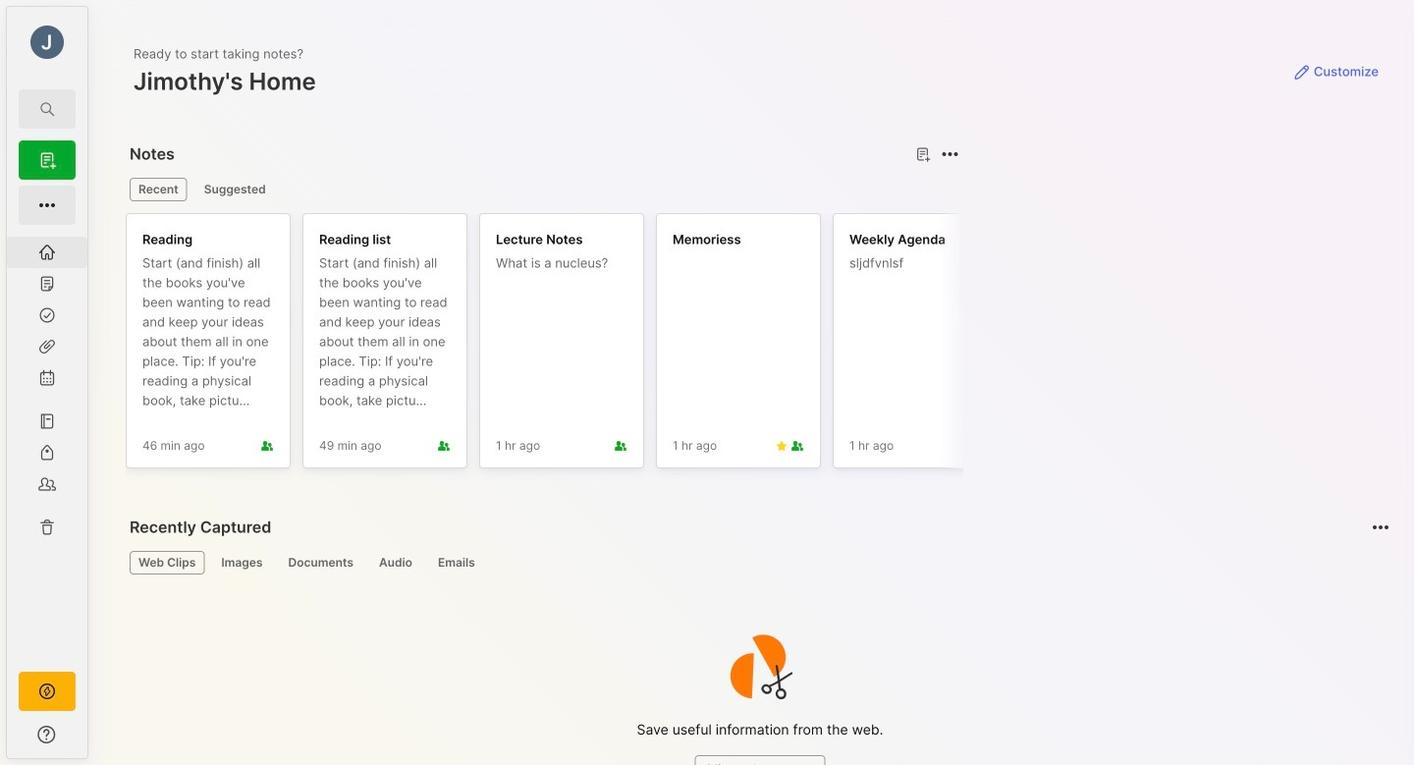 Task type: vqa. For each thing, say whether or not it's contained in the screenshot.
tree within Main ELEMENT
yes



Task type: locate. For each thing, give the bounding box(es) containing it.
tab list
[[130, 178, 956, 201], [130, 551, 1387, 575]]

new note image
[[35, 148, 59, 172], [35, 194, 59, 217]]

home image
[[37, 243, 57, 262]]

new note image up home image
[[35, 194, 59, 217]]

upgrade image
[[35, 680, 59, 704]]

1 vertical spatial tab list
[[130, 551, 1387, 575]]

new note image down the edit search image
[[35, 148, 59, 172]]

row group
[[126, 213, 1415, 480]]

1 vertical spatial new note image
[[35, 194, 59, 217]]

0 vertical spatial tab list
[[130, 178, 956, 201]]

account image
[[30, 26, 64, 59]]

tree
[[7, 237, 87, 654]]

tab
[[130, 178, 187, 201], [195, 178, 275, 201], [130, 551, 205, 575], [213, 551, 272, 575], [280, 551, 363, 575], [370, 551, 421, 575], [429, 551, 484, 575]]

0 vertical spatial new note image
[[35, 148, 59, 172]]

1 tab list from the top
[[130, 178, 956, 201]]

1 new note image from the top
[[35, 148, 59, 172]]

2 tab list from the top
[[130, 551, 1387, 575]]



Task type: describe. For each thing, give the bounding box(es) containing it.
edit search image
[[35, 97, 59, 121]]

click to expand image
[[86, 729, 101, 753]]

WHAT'S NEW field
[[7, 719, 87, 751]]

Account field
[[7, 23, 87, 62]]

More actions field
[[937, 141, 964, 168]]

more actions image
[[939, 142, 962, 166]]

2 new note image from the top
[[35, 194, 59, 217]]

tree inside main element
[[7, 237, 87, 654]]

main element
[[0, 0, 94, 765]]



